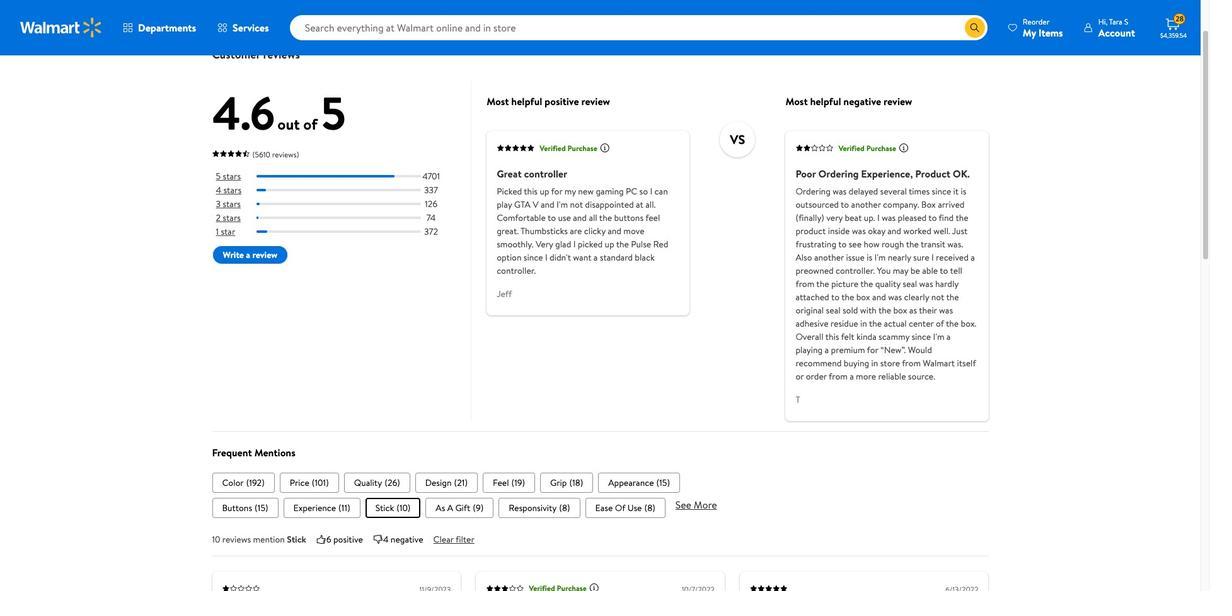 Task type: describe. For each thing, give the bounding box(es) containing it.
progress bar for 74
[[256, 217, 421, 220]]

it
[[953, 185, 959, 198]]

was.
[[948, 238, 963, 251]]

0 horizontal spatial review
[[252, 249, 277, 262]]

since inside the great controller picked this up for my new gaming pc so i can play gta v and i'm not disappointed at all. comfortable to use and all the buttons feel great.  thumbsticks are clicky and move smoothly.  very glad i picked up the pulse red option since i didn't want a standard black controller.
[[524, 252, 543, 264]]

stick (10)
[[375, 502, 411, 515]]

to left see
[[838, 238, 847, 251]]

(101)
[[312, 477, 329, 490]]

3
[[216, 198, 221, 211]]

the left box.
[[946, 318, 959, 330]]

hi, tara s account
[[1098, 16, 1135, 39]]

sure
[[913, 252, 929, 264]]

pleased
[[898, 212, 927, 225]]

3 stars
[[216, 198, 241, 211]]

great controller picked this up for my new gaming pc so i can play gta v and i'm not disappointed at all. comfortable to use and all the buttons feel great.  thumbsticks are clicky and move smoothly.  very glad i picked up the pulse red option since i didn't want a standard black controller.
[[497, 167, 668, 278]]

star
[[221, 226, 235, 238]]

see more button
[[675, 498, 717, 512]]

not inside the great controller picked this up for my new gaming pc so i can play gta v and i'm not disappointed at all. comfortable to use and all the buttons feel great.  thumbsticks are clicky and move smoothly.  very glad i picked up the pulse red option since i didn't want a standard black controller.
[[570, 199, 583, 211]]

great.
[[497, 225, 519, 238]]

red
[[653, 238, 668, 251]]

may
[[893, 265, 909, 278]]

most for most helpful negative review
[[786, 95, 808, 109]]

list item containing as a gift
[[426, 498, 494, 519]]

"new".
[[881, 344, 906, 357]]

the down worked
[[906, 238, 919, 251]]

a
[[447, 502, 453, 515]]

verified for ordering
[[839, 143, 865, 154]]

purchase for controller
[[568, 143, 597, 154]]

1 vertical spatial is
[[867, 252, 872, 264]]

to right back
[[232, 16, 241, 28]]

their
[[919, 305, 937, 317]]

list item containing appearance
[[598, 473, 680, 493]]

experience,
[[861, 167, 913, 181]]

0 vertical spatial up
[[540, 185, 549, 198]]

4.6
[[212, 81, 275, 144]]

overall
[[796, 331, 824, 344]]

stars for 4 stars
[[223, 184, 241, 197]]

and right v
[[541, 199, 555, 211]]

1 horizontal spatial 5
[[321, 81, 346, 144]]

was up see
[[852, 225, 866, 238]]

account
[[1098, 26, 1135, 39]]

kinda
[[857, 331, 877, 344]]

thumbsticks
[[521, 225, 568, 238]]

2 vertical spatial from
[[829, 371, 848, 383]]

1 horizontal spatial i'm
[[875, 252, 886, 264]]

more
[[856, 371, 876, 383]]

to inside the great controller picked this up for my new gaming pc so i can play gta v and i'm not disappointed at all. comfortable to use and all the buttons feel great.  thumbsticks are clicky and move smoothly.  very glad i picked up the pulse red option since i didn't want a standard black controller.
[[548, 212, 556, 225]]

1 vertical spatial up
[[605, 238, 614, 251]]

to left tell
[[940, 265, 948, 278]]

vs
[[730, 131, 745, 148]]

most helpful negative review
[[786, 95, 912, 109]]

of
[[615, 502, 626, 515]]

a down buying
[[850, 371, 854, 383]]

design
[[425, 477, 452, 490]]

as a gift (9)
[[436, 502, 484, 515]]

would
[[908, 344, 932, 357]]

review for most helpful negative review
[[884, 95, 912, 109]]

camo
[[422, 16, 445, 28]]

(finally)
[[796, 212, 824, 225]]

list item containing price
[[280, 473, 339, 493]]

can
[[655, 185, 668, 198]]

this inside the great controller picked this up for my new gaming pc so i can play gta v and i'm not disappointed at all. comfortable to use and all the buttons feel great.  thumbsticks are clicky and move smoothly.  very glad i picked up the pulse red option since i didn't want a standard black controller.
[[524, 185, 538, 198]]

2 (8) from the left
[[644, 502, 655, 515]]

experience
[[293, 502, 336, 515]]

0 vertical spatial ordering
[[818, 167, 859, 181]]

controller. inside the great controller picked this up for my new gaming pc so i can play gta v and i'm not disappointed at all. comfortable to use and all the buttons feel great.  thumbsticks are clicky and move smoothly.  very glad i picked up the pulse red option since i didn't want a standard black controller.
[[497, 265, 536, 278]]

services button
[[207, 13, 280, 43]]

i right glad
[[573, 238, 576, 251]]

was left delayed at the top of the page
[[833, 185, 847, 198]]

mentions
[[254, 446, 296, 460]]

picture
[[831, 278, 859, 291]]

jeff
[[497, 288, 512, 301]]

beat
[[845, 212, 862, 225]]

1 horizontal spatial in
[[871, 358, 878, 370]]

stars for 5 stars
[[223, 170, 241, 183]]

feel
[[493, 477, 509, 490]]

sold
[[843, 305, 858, 317]]

i right the so at the right of the page
[[650, 185, 653, 198]]

recommend
[[796, 358, 842, 370]]

my
[[565, 185, 576, 198]]

4 for 4 negative
[[383, 534, 389, 546]]

most for most helpful positive review
[[487, 95, 509, 109]]

preowned
[[796, 265, 834, 278]]

i right 'up.'
[[877, 212, 880, 225]]

2 vertical spatial since
[[912, 331, 931, 344]]

departments
[[138, 21, 196, 35]]

stick inside see more list
[[375, 502, 394, 515]]

delayed
[[849, 185, 878, 198]]

list item containing quality
[[344, 473, 410, 493]]

1 vertical spatial ordering
[[796, 185, 831, 198]]

standard
[[600, 252, 633, 264]]

the down hardly
[[946, 291, 959, 304]]

or
[[796, 371, 804, 383]]

reliable
[[878, 371, 906, 383]]

progress bar for 4701
[[256, 175, 421, 178]]

tara
[[1109, 16, 1123, 27]]

(15) for buttons (15)
[[255, 502, 268, 515]]

customer
[[212, 47, 260, 62]]

black
[[635, 252, 655, 264]]

the up 'standard'
[[616, 238, 629, 251]]

1 vertical spatial stick
[[287, 534, 306, 546]]

pc
[[626, 185, 637, 198]]

0 vertical spatial negative
[[844, 95, 881, 109]]

the down preowned
[[816, 278, 829, 291]]

4 for 4 stars
[[216, 184, 221, 197]]

write a review
[[223, 249, 277, 262]]

ease of use (8)
[[595, 502, 655, 515]]

clear filter button
[[433, 534, 475, 546]]

was right their
[[939, 305, 953, 317]]

i right sure at the top right
[[932, 252, 934, 264]]

purchase for ordering
[[867, 143, 896, 154]]

write
[[223, 249, 244, 262]]

list item containing color
[[212, 473, 275, 493]]

use
[[628, 502, 642, 515]]

so
[[639, 185, 648, 198]]

1 vertical spatial positive
[[333, 534, 363, 546]]

28
[[1176, 13, 1184, 24]]

verified purchase for ordering
[[839, 143, 896, 154]]

frequent
[[212, 446, 252, 460]]

clearly
[[904, 291, 929, 304]]

1 horizontal spatial box
[[893, 305, 907, 317]]

-
[[378, 16, 382, 28]]

all.
[[646, 199, 656, 211]]

progress bar for 372
[[256, 231, 421, 233]]

premium
[[831, 344, 865, 357]]

reviews for customer
[[263, 47, 300, 62]]

and up rough
[[888, 225, 901, 238]]

frustrating
[[796, 238, 836, 251]]

very
[[536, 238, 553, 251]]

list item containing responsivity
[[499, 498, 580, 519]]

4 negative
[[383, 534, 423, 546]]

buttons
[[222, 502, 252, 515]]

0 vertical spatial box
[[856, 291, 870, 304]]

verified purchase information image for most helpful negative review
[[899, 143, 909, 153]]

0 vertical spatial positive
[[545, 95, 579, 109]]

find
[[939, 212, 954, 225]]

well.
[[934, 225, 950, 238]]

order
[[806, 371, 827, 383]]

search icon image
[[970, 23, 980, 33]]

0 vertical spatial since
[[932, 185, 951, 198]]

6
[[326, 534, 331, 546]]

more
[[694, 498, 717, 512]]

buttons
[[614, 212, 644, 225]]

progress bar for 126
[[256, 203, 421, 206]]

option
[[497, 252, 522, 264]]

1 (8) from the left
[[559, 502, 570, 515]]

verified purchase for controller
[[540, 143, 597, 154]]

i down very
[[545, 252, 548, 264]]

smoothly.
[[497, 238, 534, 251]]

review for most helpful positive review
[[581, 95, 610, 109]]



Task type: locate. For each thing, give the bounding box(es) containing it.
purchase up experience,
[[867, 143, 896, 154]]

the up sold
[[842, 291, 854, 304]]

1 vertical spatial from
[[902, 358, 921, 370]]

gift
[[455, 502, 470, 515]]

0 horizontal spatial verified
[[540, 143, 566, 154]]

1 horizontal spatial most
[[786, 95, 808, 109]]

was down able
[[919, 278, 933, 291]]

s
[[1124, 16, 1128, 27]]

1 vertical spatial since
[[524, 252, 543, 264]]

1 horizontal spatial from
[[829, 371, 848, 383]]

in left store
[[871, 358, 878, 370]]

1 purchase from the left
[[568, 143, 597, 154]]

tell
[[950, 265, 962, 278]]

another
[[851, 199, 881, 211], [814, 252, 844, 264]]

2 horizontal spatial from
[[902, 358, 921, 370]]

i'm up you
[[875, 252, 886, 264]]

i'm inside the great controller picked this up for my new gaming pc so i can play gta v and i'm not disappointed at all. comfortable to use and all the buttons feel great.  thumbsticks are clicky and move smoothly.  very glad i picked up the pulse red option since i didn't want a standard black controller.
[[557, 199, 568, 211]]

(15) inside list
[[656, 477, 670, 490]]

5 right out
[[321, 81, 346, 144]]

verified purchase information image
[[600, 143, 610, 153], [899, 143, 909, 153]]

for inside "poor ordering experience, product ok. ordering was delayed several times since it is outsourced to another company. box arrived (finally) very beat up. i was pleased to find the product inside was okay and worked well. just frustrating to see how rough the transit was. also another issue is i'm nearly sure i received a preowned controller. you may be able to tell from the picture the quality seal was hardly attached to the box and was clearly not the original seal sold with the box as their was adhesive residue in the actual center of the box. overall this felt kinda scammy since i'm a playing a premium for "new".   would recommend buying in store from walmart itself or order from a more reliable source."
[[867, 344, 878, 357]]

helpful
[[511, 95, 542, 109], [810, 95, 841, 109]]

not inside "poor ordering experience, product ok. ordering was delayed several times since it is outsourced to another company. box arrived (finally) very beat up. i was pleased to find the product inside was okay and worked well. just frustrating to see how rough the transit was. also another issue is i'm nearly sure i received a preowned controller. you may be able to tell from the picture the quality seal was hardly attached to the box and was clearly not the original seal sold with the box as their was adhesive residue in the actual center of the box. overall this felt kinda scammy since i'm a playing a premium for "new".   would recommend buying in store from walmart itself or order from a more reliable source."
[[931, 291, 944, 304]]

back
[[212, 16, 230, 28]]

2 progress bar from the top
[[256, 189, 421, 192]]

seal down be
[[903, 278, 917, 291]]

picked
[[497, 185, 522, 198]]

list item containing grip
[[540, 473, 593, 493]]

10
[[212, 534, 220, 546]]

0 horizontal spatial not
[[570, 199, 583, 211]]

ordering up delayed at the top of the page
[[818, 167, 859, 181]]

rough
[[882, 238, 904, 251]]

list item
[[212, 473, 275, 493], [280, 473, 339, 493], [344, 473, 410, 493], [415, 473, 478, 493], [483, 473, 535, 493], [540, 473, 593, 493], [598, 473, 680, 493], [212, 498, 278, 519], [283, 498, 360, 519], [365, 498, 421, 519], [426, 498, 494, 519], [499, 498, 580, 519], [585, 498, 665, 519]]

list item containing design
[[415, 473, 478, 493]]

1 horizontal spatial negative
[[844, 95, 881, 109]]

is down how
[[867, 252, 872, 264]]

is right it
[[961, 185, 967, 198]]

several
[[880, 185, 907, 198]]

see more
[[675, 498, 717, 512]]

2 verified purchase information image from the left
[[899, 143, 909, 153]]

reviews)
[[272, 149, 299, 160]]

0 horizontal spatial for
[[551, 185, 563, 198]]

see more list
[[212, 498, 989, 519]]

source.
[[908, 371, 935, 383]]

stick
[[375, 502, 394, 515], [287, 534, 306, 546]]

controller.
[[497, 265, 536, 278], [836, 265, 875, 278]]

0 vertical spatial stick
[[375, 502, 394, 515]]

1 horizontal spatial verified purchase
[[839, 143, 896, 154]]

1 horizontal spatial of
[[936, 318, 944, 330]]

1 helpful from the left
[[511, 95, 542, 109]]

progress bar for 337
[[256, 189, 421, 192]]

didn't
[[550, 252, 571, 264]]

2 stars
[[216, 212, 241, 225]]

just
[[952, 225, 968, 238]]

(15)
[[656, 477, 670, 490], [255, 502, 268, 515]]

1 horizontal spatial verified purchase information image
[[899, 143, 909, 153]]

of right out
[[303, 113, 317, 135]]

progress bar
[[256, 175, 421, 178], [256, 189, 421, 192], [256, 203, 421, 206], [256, 217, 421, 220], [256, 231, 421, 233]]

0 horizontal spatial another
[[814, 252, 844, 264]]

purchase up new
[[568, 143, 597, 154]]

controller
[[524, 167, 567, 181]]

most helpful positive review
[[487, 95, 610, 109]]

0 vertical spatial seal
[[903, 278, 917, 291]]

in up kinda
[[860, 318, 867, 330]]

2 horizontal spatial i'm
[[933, 331, 945, 344]]

of
[[303, 113, 317, 135], [936, 318, 944, 330]]

in
[[860, 318, 867, 330], [871, 358, 878, 370]]

this left felt
[[825, 331, 839, 344]]

1 horizontal spatial 4
[[383, 534, 389, 546]]

0 vertical spatial not
[[570, 199, 583, 211]]

play
[[497, 199, 512, 211]]

filter
[[456, 534, 475, 546]]

Search search field
[[290, 15, 988, 40]]

0 vertical spatial is
[[961, 185, 967, 198]]

how
[[864, 238, 880, 251]]

1 vertical spatial negative
[[391, 534, 423, 546]]

walmart
[[923, 358, 955, 370]]

able
[[922, 265, 938, 278]]

i'm
[[557, 199, 568, 211], [875, 252, 886, 264], [933, 331, 945, 344]]

for
[[551, 185, 563, 198], [867, 344, 878, 357]]

0 horizontal spatial reviews
[[222, 534, 251, 546]]

a up walmart at the bottom right of the page
[[947, 331, 951, 344]]

verified purchase information image for most helpful positive review
[[600, 143, 610, 153]]

2 purchase from the left
[[867, 143, 896, 154]]

of inside '4.6 out of 5'
[[303, 113, 317, 135]]

a
[[246, 249, 250, 262], [594, 252, 598, 264], [971, 252, 975, 264], [947, 331, 951, 344], [825, 344, 829, 357], [850, 371, 854, 383]]

list
[[212, 473, 989, 493]]

1 horizontal spatial up
[[605, 238, 614, 251]]

0 vertical spatial (15)
[[656, 477, 670, 490]]

verified purchase information image up gaming
[[600, 143, 610, 153]]

reorder
[[1023, 16, 1050, 27]]

0 horizontal spatial in
[[860, 318, 867, 330]]

i'm down 'center'
[[933, 331, 945, 344]]

0 vertical spatial of
[[303, 113, 317, 135]]

up.
[[864, 212, 875, 225]]

design (21)
[[425, 477, 468, 490]]

since down 'center'
[[912, 331, 931, 344]]

(8) down grip (18)
[[559, 502, 570, 515]]

1 vertical spatial 5
[[216, 170, 221, 183]]

0 horizontal spatial since
[[524, 252, 543, 264]]

0 horizontal spatial this
[[524, 185, 538, 198]]

4.6 out of 5
[[212, 81, 346, 144]]

1 vertical spatial not
[[931, 291, 944, 304]]

playing
[[796, 344, 823, 357]]

stick left (10) in the left bottom of the page
[[375, 502, 394, 515]]

since down very
[[524, 252, 543, 264]]

from
[[796, 278, 815, 291], [902, 358, 921, 370], [829, 371, 848, 383]]

1 vertical spatial (15)
[[255, 502, 268, 515]]

walmart image
[[20, 18, 102, 38]]

4 down stick (10)
[[383, 534, 389, 546]]

0 horizontal spatial of
[[303, 113, 317, 135]]

price (101)
[[290, 477, 329, 490]]

2 helpful from the left
[[810, 95, 841, 109]]

0 horizontal spatial positive
[[333, 534, 363, 546]]

of inside "poor ordering experience, product ok. ordering was delayed several times since it is outsourced to another company. box arrived (finally) very beat up. i was pleased to find the product inside was okay and worked well. just frustrating to see how rough the transit was. also another issue is i'm nearly sure i received a preowned controller. you may be able to tell from the picture the quality seal was hardly attached to the box and was clearly not the original seal sold with the box as their was adhesive residue in the actual center of the box. overall this felt kinda scammy since i'm a playing a premium for "new".   would recommend buying in store from walmart itself or order from a more reliable source."
[[936, 318, 944, 330]]

customer reviews
[[212, 47, 300, 62]]

1 vertical spatial reviews
[[222, 534, 251, 546]]

0 horizontal spatial up
[[540, 185, 549, 198]]

ordering up outsourced
[[796, 185, 831, 198]]

this inside "poor ordering experience, product ok. ordering was delayed several times since it is outsourced to another company. box arrived (finally) very beat up. i was pleased to find the product inside was okay and worked well. just frustrating to see how rough the transit was. also another issue is i'm nearly sure i received a preowned controller. you may be able to tell from the picture the quality seal was hardly attached to the box and was clearly not the original seal sold with the box as their was adhesive residue in the actual center of the box. overall this felt kinda scammy since i'm a playing a premium for "new".   would recommend buying in store from walmart itself or order from a more reliable source."
[[825, 331, 839, 344]]

list item containing stick
[[365, 498, 421, 519]]

not down hardly
[[931, 291, 944, 304]]

the right with
[[879, 305, 891, 317]]

0 horizontal spatial seal
[[826, 305, 841, 317]]

1 vertical spatial in
[[871, 358, 878, 370]]

0 vertical spatial this
[[524, 185, 538, 198]]

a right received
[[971, 252, 975, 264]]

as
[[436, 502, 445, 515]]

for inside the great controller picked this up for my new gaming pc so i can play gta v and i'm not disappointed at all. comfortable to use and all the buttons feel great.  thumbsticks are clicky and move smoothly.  very glad i picked up the pulse red option since i didn't want a standard black controller.
[[551, 185, 563, 198]]

itself
[[957, 358, 976, 370]]

2 verified purchase from the left
[[839, 143, 896, 154]]

0 horizontal spatial helpful
[[511, 95, 542, 109]]

a inside the great controller picked this up for my new gaming pc so i can play gta v and i'm not disappointed at all. comfortable to use and all the buttons feel great.  thumbsticks are clicky and move smoothly.  very glad i picked up the pulse red option since i didn't want a standard black controller.
[[594, 252, 598, 264]]

1 verified purchase from the left
[[540, 143, 597, 154]]

1 vertical spatial this
[[825, 331, 839, 344]]

2 most from the left
[[786, 95, 808, 109]]

box.
[[961, 318, 977, 330]]

a inside write a review link
[[246, 249, 250, 262]]

2 verified from the left
[[839, 143, 865, 154]]

1 horizontal spatial reviews
[[263, 47, 300, 62]]

1 horizontal spatial seal
[[903, 278, 917, 291]]

clear filter
[[433, 534, 475, 546]]

responsivity
[[509, 502, 557, 515]]

was down the "quality"
[[888, 291, 902, 304]]

from up attached
[[796, 278, 815, 291]]

2
[[216, 212, 221, 225]]

poor ordering experience, product ok. ordering was delayed several times since it is outsourced to another company. box arrived (finally) very beat up. i was pleased to find the product inside was okay and worked well. just frustrating to see how rough the transit was. also another issue is i'm nearly sure i received a preowned controller. you may be able to tell from the picture the quality seal was hardly attached to the box and was clearly not the original seal sold with the box as their was adhesive residue in the actual center of the box. overall this felt kinda scammy since i'm a playing a premium for "new".   would recommend buying in store from walmart itself or order from a more reliable source.
[[796, 167, 977, 383]]

(10)
[[397, 502, 411, 515]]

0 vertical spatial from
[[796, 278, 815, 291]]

helpful for negative
[[810, 95, 841, 109]]

0 horizontal spatial purchase
[[568, 143, 597, 154]]

0 vertical spatial another
[[851, 199, 881, 211]]

reorder my items
[[1023, 16, 1063, 39]]

1 horizontal spatial purchase
[[867, 143, 896, 154]]

product
[[796, 225, 826, 238]]

another down delayed at the top of the page
[[851, 199, 881, 211]]

2 horizontal spatial review
[[884, 95, 912, 109]]

4 progress bar from the top
[[256, 217, 421, 220]]

verified purchase up experience,
[[839, 143, 896, 154]]

from down the would
[[902, 358, 921, 370]]

10 reviews mention stick
[[212, 534, 306, 546]]

poor
[[796, 167, 816, 181]]

since left it
[[932, 185, 951, 198]]

comfortable
[[497, 212, 546, 225]]

received
[[936, 252, 969, 264]]

0 horizontal spatial is
[[867, 252, 872, 264]]

6 positive
[[326, 534, 363, 546]]

quality
[[354, 477, 382, 490]]

3 progress bar from the top
[[256, 203, 421, 206]]

1 verified purchase information image from the left
[[600, 143, 610, 153]]

services
[[233, 21, 269, 35]]

this up v
[[524, 185, 538, 198]]

verified for controller
[[540, 143, 566, 154]]

the down with
[[869, 318, 882, 330]]

1 horizontal spatial for
[[867, 344, 878, 357]]

stick right mention
[[287, 534, 306, 546]]

2 horizontal spatial since
[[932, 185, 951, 198]]

not down my
[[570, 199, 583, 211]]

a right write
[[246, 249, 250, 262]]

1 horizontal spatial review
[[581, 95, 610, 109]]

1 horizontal spatial controller.
[[836, 265, 875, 278]]

price
[[290, 477, 309, 490]]

up down controller on the top
[[540, 185, 549, 198]]

0 horizontal spatial 4
[[216, 184, 221, 197]]

(19)
[[512, 477, 525, 490]]

felt
[[841, 331, 854, 344]]

verified purchase information image
[[589, 584, 599, 592]]

stars for 2 stars
[[223, 212, 241, 225]]

verified up controller on the top
[[540, 143, 566, 154]]

1 verified from the left
[[540, 143, 566, 154]]

1 vertical spatial of
[[936, 318, 944, 330]]

clear
[[433, 534, 454, 546]]

okay
[[868, 225, 886, 238]]

stars for 3 stars
[[223, 198, 241, 211]]

to left use
[[548, 212, 556, 225]]

verified up experience,
[[839, 143, 865, 154]]

0 vertical spatial for
[[551, 185, 563, 198]]

(15) right appearance in the bottom right of the page
[[656, 477, 670, 490]]

0 horizontal spatial stick
[[287, 534, 306, 546]]

5 up 4 stars
[[216, 170, 221, 183]]

0 horizontal spatial 5
[[216, 170, 221, 183]]

stars down 5 stars
[[223, 184, 241, 197]]

outsourced
[[796, 199, 839, 211]]

for left my
[[551, 185, 563, 198]]

for down kinda
[[867, 344, 878, 357]]

1 horizontal spatial helpful
[[810, 95, 841, 109]]

(15) inside see more list
[[255, 502, 268, 515]]

1 horizontal spatial positive
[[545, 95, 579, 109]]

at
[[636, 199, 644, 211]]

box up with
[[856, 291, 870, 304]]

1 vertical spatial 4
[[383, 534, 389, 546]]

1 horizontal spatial (15)
[[656, 477, 670, 490]]

337
[[424, 184, 438, 197]]

appearance
[[608, 477, 654, 490]]

4 up 3
[[216, 184, 221, 197]]

the up just
[[956, 212, 969, 225]]

1 horizontal spatial another
[[851, 199, 881, 211]]

controller. down the option
[[497, 265, 536, 278]]

1 vertical spatial for
[[867, 344, 878, 357]]

0 horizontal spatial negative
[[391, 534, 423, 546]]

1 progress bar from the top
[[256, 175, 421, 178]]

0 horizontal spatial i'm
[[557, 199, 568, 211]]

0 vertical spatial reviews
[[263, 47, 300, 62]]

0 vertical spatial 4
[[216, 184, 221, 197]]

the left the "quality"
[[860, 278, 873, 291]]

controller. down issue
[[836, 265, 875, 278]]

0 horizontal spatial controller.
[[497, 265, 536, 278]]

1 vertical spatial seal
[[826, 305, 841, 317]]

experience (11)
[[293, 502, 350, 515]]

1 horizontal spatial is
[[961, 185, 967, 198]]

(15) right buttons
[[255, 502, 268, 515]]

helpful for positive
[[511, 95, 542, 109]]

see
[[849, 238, 862, 251]]

box left as
[[893, 305, 907, 317]]

(26)
[[385, 477, 400, 490]]

74
[[427, 212, 436, 225]]

stars right 3
[[223, 198, 241, 211]]

Walmart Site-Wide search field
[[290, 15, 988, 40]]

0 horizontal spatial box
[[856, 291, 870, 304]]

1 controller. from the left
[[497, 265, 536, 278]]

was up okay
[[882, 212, 896, 225]]

(15) for appearance (15)
[[656, 477, 670, 490]]

a up recommend
[[825, 344, 829, 357]]

1 most from the left
[[487, 95, 509, 109]]

2 controller. from the left
[[836, 265, 875, 278]]

another down frustrating
[[814, 252, 844, 264]]

the right all
[[599, 212, 612, 225]]

verified purchase information image up experience,
[[899, 143, 909, 153]]

stars up 4 stars
[[223, 170, 241, 183]]

reviews right the 10
[[222, 534, 251, 546]]

of down their
[[936, 318, 944, 330]]

1 horizontal spatial verified
[[839, 143, 865, 154]]

1 vertical spatial box
[[893, 305, 907, 317]]

1 horizontal spatial not
[[931, 291, 944, 304]]

list item containing feel
[[483, 473, 535, 493]]

1 star
[[216, 226, 235, 238]]

reviews down xbox
[[263, 47, 300, 62]]

list item containing experience
[[283, 498, 360, 519]]

a right want
[[594, 252, 598, 264]]

to left find
[[929, 212, 937, 225]]

to down 'picture'
[[831, 291, 840, 304]]

1 vertical spatial i'm
[[875, 252, 886, 264]]

and left move
[[608, 225, 621, 238]]

transit
[[921, 238, 945, 251]]

up up 'standard'
[[605, 238, 614, 251]]

list containing color
[[212, 473, 989, 493]]

seal left sold
[[826, 305, 841, 317]]

1 horizontal spatial since
[[912, 331, 931, 344]]

0 vertical spatial i'm
[[557, 199, 568, 211]]

color (192)
[[222, 477, 265, 490]]

and down the "quality"
[[872, 291, 886, 304]]

ordering
[[818, 167, 859, 181], [796, 185, 831, 198]]

(21)
[[454, 477, 468, 490]]

(8) right use
[[644, 502, 655, 515]]

(5610 reviews) link
[[212, 147, 299, 161]]

reviews for 10
[[222, 534, 251, 546]]

clear search field text image
[[950, 22, 960, 33]]

t
[[796, 394, 800, 407]]

responsivity (8)
[[509, 502, 570, 515]]

1 horizontal spatial this
[[825, 331, 839, 344]]

stars right 2
[[223, 212, 241, 225]]

(192)
[[246, 477, 265, 490]]

list item containing buttons
[[212, 498, 278, 519]]

0 horizontal spatial (15)
[[255, 502, 268, 515]]

and left all
[[573, 212, 587, 225]]

4701
[[422, 170, 440, 183]]

list item containing ease of use
[[585, 498, 665, 519]]

box
[[856, 291, 870, 304], [893, 305, 907, 317]]

verified purchase up controller on the top
[[540, 143, 597, 154]]

0 vertical spatial in
[[860, 318, 867, 330]]

to up beat
[[841, 199, 849, 211]]

this
[[524, 185, 538, 198], [825, 331, 839, 344]]

1 vertical spatial another
[[814, 252, 844, 264]]

0 horizontal spatial (8)
[[559, 502, 570, 515]]

from right order
[[829, 371, 848, 383]]

residue
[[831, 318, 858, 330]]

company.
[[883, 199, 919, 211]]

5 progress bar from the top
[[256, 231, 421, 233]]

feel
[[646, 212, 660, 225]]

126
[[425, 198, 437, 211]]

i'm up use
[[557, 199, 568, 211]]

controller. inside "poor ordering experience, product ok. ordering was delayed several times since it is outsourced to another company. box arrived (finally) very beat up. i was pleased to find the product inside was okay and worked well. just frustrating to see how rough the transit was. also another issue is i'm nearly sure i received a preowned controller. you may be able to tell from the picture the quality seal was hardly attached to the box and was clearly not the original seal sold with the box as their was adhesive residue in the actual center of the box. overall this felt kinda scammy since i'm a playing a premium for "new".   would recommend buying in store from walmart itself or order from a more reliable source."
[[836, 265, 875, 278]]

with
[[860, 305, 877, 317]]

attached
[[796, 291, 829, 304]]

0 horizontal spatial most
[[487, 95, 509, 109]]



Task type: vqa. For each thing, say whether or not it's contained in the screenshot.


